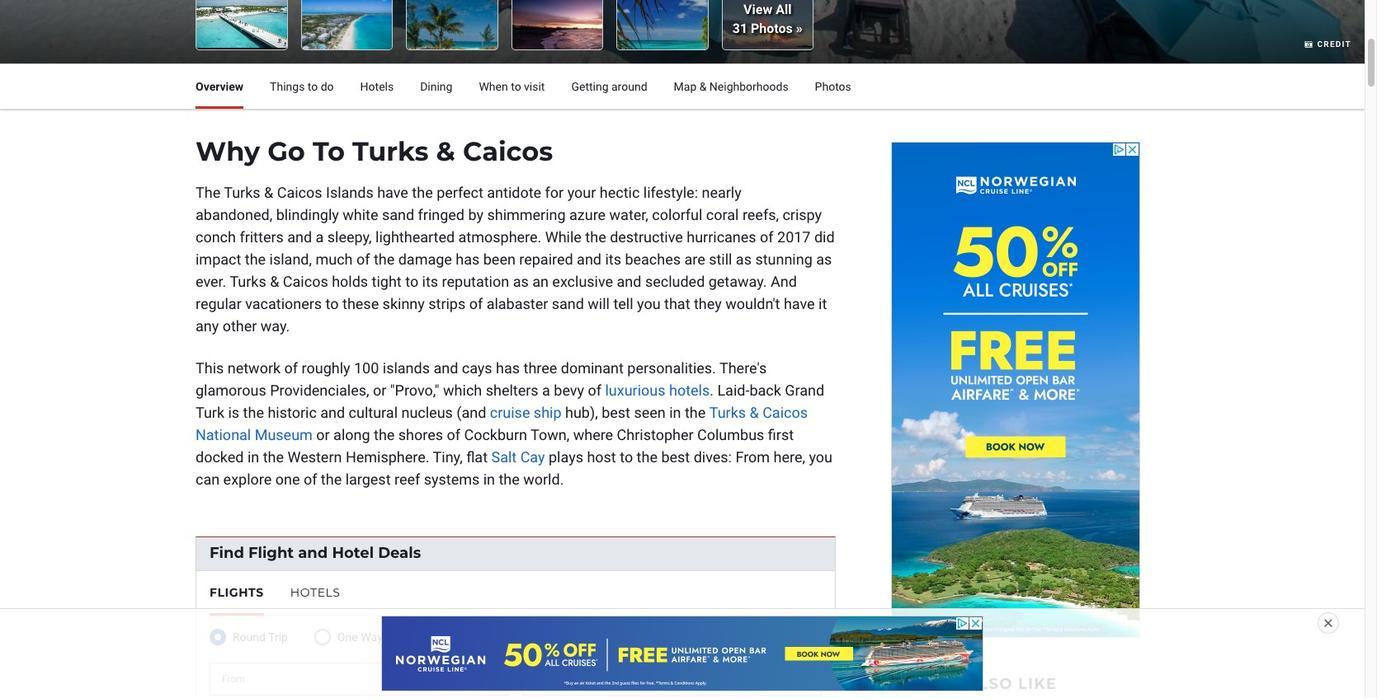 Task type: locate. For each thing, give the bounding box(es) containing it.
caicos up antidote
[[463, 135, 553, 167]]

one
[[337, 631, 358, 644]]

the down western
[[321, 471, 342, 488]]

you might also like
[[862, 676, 1057, 694]]

overview
[[196, 80, 243, 93]]

0 vertical spatial its
[[605, 251, 621, 268]]

1 horizontal spatial in
[[483, 471, 495, 488]]

turks up columbus
[[709, 404, 746, 422]]

100 islands
[[354, 360, 430, 377]]

water,
[[609, 206, 648, 224]]

alabaster
[[486, 295, 548, 313]]

hotel
[[332, 545, 374, 563]]

dining link
[[420, 64, 453, 109]]

of up tiny,
[[447, 427, 460, 444]]

while
[[545, 229, 582, 246]]

& up abandoned, blindingly
[[264, 184, 273, 201]]

getting
[[571, 80, 609, 93]]

along
[[333, 427, 370, 444]]

abandoned, blindingly
[[196, 206, 339, 224]]

0 horizontal spatial in
[[247, 449, 259, 466]]

salt cay link
[[491, 449, 545, 466]]

it
[[819, 295, 827, 313]]

way
[[361, 631, 382, 644]]

to inside things to do link
[[308, 80, 318, 93]]

& down back
[[750, 404, 759, 422]]

the down 'azure'
[[585, 229, 606, 246]]

0 horizontal spatial best
[[602, 404, 630, 422]]

cockburn
[[464, 427, 527, 444]]

0 vertical spatial best
[[602, 404, 630, 422]]

lighthearted
[[375, 229, 455, 246]]

trip
[[268, 631, 288, 644]]

salt cay
[[491, 449, 545, 466]]

best up where
[[602, 404, 630, 422]]

grand
[[785, 382, 824, 399]]

of inside or along the shores of cockburn town, where christopher columbus first docked in the western hemisphere. tiny, flat
[[447, 427, 460, 444]]

1 horizontal spatial best
[[661, 449, 690, 466]]

tell
[[613, 295, 633, 313]]

round trip
[[233, 631, 288, 644]]

you right tell
[[637, 295, 661, 313]]

and inside this network of roughly 100 islands and cays has three dominant personalities. there's glamorous providenciales, or "provo," which shelters a bevy of
[[433, 360, 458, 377]]

still
[[709, 251, 732, 268]]

the down christopher
[[637, 449, 658, 466]]

and
[[771, 273, 797, 290]]

1 horizontal spatial or
[[373, 382, 386, 399]]

0 vertical spatial in
[[669, 404, 681, 422]]

any
[[196, 318, 219, 335]]

1 horizontal spatial has
[[496, 360, 520, 377]]

has up reputation
[[456, 251, 480, 268]]

you inside the turks & caicos islands have the perfect antidote for your hectic lifestyle: nearly abandoned, blindingly white sand fringed by shimmering azure water, colorful coral reefs, crispy conch fritters and a sleepy, lighthearted atmosphere. while the destructive hurricanes of 2017 did impact the island, much of the damage has been repaired and its beaches are still as stunning as ever. turks & caicos holds tight to its reputation as an exclusive and secluded getaway. and regular vacationers to these skinny strips of alabaster sand will tell you that they wouldn't have it any other way.
[[637, 295, 661, 313]]

have the
[[377, 184, 433, 201]]

and left the a
[[287, 229, 312, 246]]

when to visit
[[479, 80, 545, 93]]

1 vertical spatial has
[[496, 360, 520, 377]]

as down did
[[816, 251, 832, 268]]

largest
[[345, 471, 391, 488]]

and up exclusive
[[577, 251, 601, 268]]

1 vertical spatial in
[[247, 449, 259, 466]]

caicos down 'island,'
[[283, 273, 328, 290]]

there's
[[719, 360, 767, 377]]

2 horizontal spatial as
[[816, 251, 832, 268]]

its
[[605, 251, 621, 268], [422, 273, 438, 290]]

and down providenciales,
[[320, 404, 345, 422]]

these
[[342, 295, 379, 313]]

(and
[[457, 404, 486, 422]]

do
[[321, 80, 334, 93]]

its up exclusive
[[605, 251, 621, 268]]

0 vertical spatial has
[[456, 251, 480, 268]]

or
[[373, 382, 386, 399], [316, 427, 330, 444]]

has up shelters a
[[496, 360, 520, 377]]

luxurious hotels link
[[605, 382, 710, 399]]

turks up abandoned, blindingly
[[224, 184, 260, 201]]

that
[[664, 295, 690, 313]]

& up perfect
[[436, 135, 455, 167]]

you right 'here,'
[[809, 449, 833, 466]]

in inside or along the shores of cockburn town, where christopher columbus first docked in the western hemisphere. tiny, flat
[[247, 449, 259, 466]]

world.
[[523, 471, 564, 488]]

1 vertical spatial its
[[422, 273, 438, 290]]

map & neighborhoods
[[674, 80, 788, 93]]

in
[[669, 404, 681, 422], [247, 449, 259, 466], [483, 471, 495, 488]]

reefs,
[[742, 206, 779, 224]]

historic
[[268, 404, 317, 422]]

the inside . laid-back grand turk is the historic and cultural nucleus (and
[[243, 404, 264, 422]]

31
[[732, 20, 748, 36]]

0 horizontal spatial has
[[456, 251, 480, 268]]

0 horizontal spatial or
[[316, 427, 330, 444]]

1 vertical spatial or
[[316, 427, 330, 444]]

of inside plays host to the best dives: from here, you can explore one of the largest reef systems in the world.
[[304, 471, 317, 488]]

0 vertical spatial you
[[637, 295, 661, 313]]

exclusive
[[552, 273, 613, 290]]

. laid-back grand turk is the historic and cultural nucleus (and
[[196, 382, 824, 422]]

1 horizontal spatial its
[[605, 251, 621, 268]]

as left "an"
[[513, 273, 529, 290]]

the
[[585, 229, 606, 246], [245, 251, 266, 268], [374, 251, 395, 268], [243, 404, 264, 422], [685, 404, 706, 422], [374, 427, 395, 444], [263, 449, 284, 466], [637, 449, 658, 466], [321, 471, 342, 488], [499, 471, 520, 488]]

& right map
[[699, 80, 707, 93]]

in right seen
[[669, 404, 681, 422]]

the down fritters
[[245, 251, 266, 268]]

museum
[[255, 427, 313, 444]]

best
[[602, 404, 630, 422], [661, 449, 690, 466]]

its down damage
[[422, 273, 438, 290]]

why go to turks & caicos
[[196, 135, 553, 167]]

& inside "link"
[[699, 80, 707, 93]]

might
[[904, 676, 961, 694]]

salt
[[491, 449, 517, 466]]

or up western
[[316, 427, 330, 444]]

0 horizontal spatial you
[[637, 295, 661, 313]]

2017
[[777, 229, 811, 246]]

to right host
[[620, 449, 633, 466]]

to left visit at the top of the page
[[511, 80, 521, 93]]

all
[[776, 2, 792, 17]]

caicos up first
[[762, 404, 808, 422]]

an
[[532, 273, 549, 290]]

1 vertical spatial best
[[661, 449, 690, 466]]

best inside plays host to the best dives: from here, you can explore one of the largest reef systems in the world.
[[661, 449, 690, 466]]

a
[[316, 229, 324, 246]]

also
[[966, 676, 1013, 694]]

has
[[456, 251, 480, 268], [496, 360, 520, 377]]

sleepy,
[[327, 229, 372, 246]]

docked
[[196, 449, 244, 466]]

turks up regular
[[230, 273, 266, 290]]

roughly
[[302, 360, 350, 377]]

repaired
[[519, 251, 573, 268]]

0 vertical spatial or
[[373, 382, 386, 399]]

of down western
[[304, 471, 317, 488]]

the down museum
[[263, 449, 284, 466]]

in down flat
[[483, 471, 495, 488]]

has inside the turks & caicos islands have the perfect antidote for your hectic lifestyle: nearly abandoned, blindingly white sand fringed by shimmering azure water, colorful coral reefs, crispy conch fritters and a sleepy, lighthearted atmosphere. while the destructive hurricanes of 2017 did impact the island, much of the damage has been repaired and its beaches are still as stunning as ever. turks & caicos holds tight to its reputation as an exclusive and secluded getaway. and regular vacationers to these skinny strips of alabaster sand will tell you that they wouldn't have it any other way.
[[456, 251, 480, 268]]

1 horizontal spatial you
[[809, 449, 833, 466]]

and up which at bottom left
[[433, 360, 458, 377]]

personalities.
[[627, 360, 716, 377]]

the right is
[[243, 404, 264, 422]]

colorful coral
[[652, 206, 739, 224]]

to left do
[[308, 80, 318, 93]]

the turks & caicos islands have the perfect antidote for your hectic lifestyle: nearly abandoned, blindingly white sand fringed by shimmering azure water, colorful coral reefs, crispy conch fritters and a sleepy, lighthearted atmosphere. while the destructive hurricanes of 2017 did impact the island, much of the damage has been repaired and its beaches are still as stunning as ever. turks & caicos holds tight to its reputation as an exclusive and secluded getaway. and regular vacationers to these skinny strips of alabaster sand will tell you that they wouldn't have it any other way.
[[196, 184, 835, 335]]

strips
[[428, 295, 466, 313]]

ever.
[[196, 273, 226, 290]]

1 vertical spatial you
[[809, 449, 833, 466]]

or up 'cultural'
[[373, 382, 386, 399]]

of down 'dominant'
[[588, 382, 601, 399]]

2 vertical spatial in
[[483, 471, 495, 488]]

&
[[699, 80, 707, 93], [436, 135, 455, 167], [264, 184, 273, 201], [270, 273, 279, 290], [750, 404, 759, 422]]

to inside the when to visit link
[[511, 80, 521, 93]]

in up explore
[[247, 449, 259, 466]]

advertisement region
[[892, 143, 1139, 638], [382, 617, 983, 691]]

"provo,"
[[390, 382, 439, 399]]

providenciales,
[[270, 382, 369, 399]]

things to do
[[270, 80, 334, 93]]

things
[[270, 80, 305, 93]]

the up tight
[[374, 251, 395, 268]]

as up getaway.
[[736, 251, 752, 268]]

best down christopher
[[661, 449, 690, 466]]

and
[[287, 229, 312, 246], [577, 251, 601, 268], [617, 273, 641, 290], [433, 360, 458, 377], [320, 404, 345, 422], [298, 545, 328, 563]]



Task type: describe. For each thing, give the bounding box(es) containing it.
network
[[228, 360, 281, 377]]

flat
[[466, 449, 488, 466]]

they
[[694, 295, 722, 313]]

systems
[[424, 471, 480, 488]]

this
[[196, 360, 224, 377]]

credit
[[1314, 40, 1351, 49]]

ship
[[534, 404, 561, 422]]

of down reefs, at the right
[[760, 229, 774, 246]]

to left these
[[326, 295, 339, 313]]

dining
[[420, 80, 453, 93]]

the up hemisphere.
[[374, 427, 395, 444]]

1 horizontal spatial as
[[736, 251, 752, 268]]

and up tell
[[617, 273, 641, 290]]

hotels
[[290, 586, 340, 601]]

of down reputation
[[469, 295, 483, 313]]

round
[[233, 631, 266, 644]]

sand
[[552, 295, 584, 313]]

to up skinny
[[405, 273, 418, 290]]

hub),
[[565, 404, 598, 422]]

islands
[[326, 184, 374, 201]]

or inside this network of roughly 100 islands and cays has three dominant personalities. there's glamorous providenciales, or "provo," which shelters a bevy of
[[373, 382, 386, 399]]

antidote
[[487, 184, 541, 201]]

fritters
[[240, 229, 284, 246]]

has inside this network of roughly 100 islands and cays has three dominant personalities. there's glamorous providenciales, or "provo," which shelters a bevy of
[[496, 360, 520, 377]]

map & neighborhoods link
[[674, 64, 788, 109]]

cultural
[[349, 404, 398, 422]]

glamorous
[[196, 382, 266, 399]]

crispy
[[783, 206, 822, 224]]

like
[[1018, 676, 1057, 694]]

turks inside turks & caicos national museum
[[709, 404, 746, 422]]

bevy
[[554, 382, 584, 399]]

here,
[[774, 449, 805, 466]]

and inside . laid-back grand turk is the historic and cultural nucleus (and
[[320, 404, 345, 422]]

national
[[196, 427, 251, 444]]

turks & caicos national museum link
[[196, 404, 808, 444]]

turks up have the
[[352, 135, 429, 167]]

when to visit link
[[479, 64, 545, 109]]

explore
[[223, 471, 272, 488]]

.
[[710, 382, 714, 399]]

flights
[[210, 586, 264, 601]]

sand fringed
[[382, 206, 465, 224]]

skinny
[[383, 295, 425, 313]]

getaway.
[[709, 273, 767, 290]]

back
[[749, 382, 781, 399]]

plays host to the best dives: from here, you can explore one of the largest reef systems in the world.
[[196, 449, 833, 488]]

to
[[313, 135, 345, 167]]

which
[[443, 382, 482, 399]]

your
[[567, 184, 596, 201]]

photos
[[815, 80, 851, 93]]

deals
[[378, 545, 421, 563]]

you
[[862, 676, 899, 694]]

hotels link
[[360, 64, 394, 109]]

when
[[479, 80, 508, 93]]

lifestyle: nearly
[[643, 184, 741, 201]]

host
[[587, 449, 616, 466]]

photos »
[[751, 20, 803, 36]]

plays
[[549, 449, 583, 466]]

hotels
[[360, 80, 394, 93]]

to inside plays host to the best dives: from here, you can explore one of the largest reef systems in the world.
[[620, 449, 633, 466]]

tight
[[372, 273, 402, 290]]

flight
[[248, 545, 294, 563]]

azure
[[569, 206, 606, 224]]

way.
[[261, 318, 290, 335]]

neighborhoods
[[709, 80, 788, 93]]

from
[[735, 449, 770, 466]]

cruise ship hub), best seen in the
[[490, 404, 709, 422]]

secluded
[[645, 273, 705, 290]]

cays
[[462, 360, 492, 377]]

& up vacationers
[[270, 273, 279, 290]]

2 horizontal spatial in
[[669, 404, 681, 422]]

or inside or along the shores of cockburn town, where christopher columbus first docked in the western hemisphere. tiny, flat
[[316, 427, 330, 444]]

you inside plays host to the best dives: from here, you can explore one of the largest reef systems in the world.
[[809, 449, 833, 466]]

0 horizontal spatial its
[[422, 273, 438, 290]]

the
[[196, 184, 220, 201]]

one
[[275, 471, 300, 488]]

turk
[[196, 404, 224, 422]]

shores
[[398, 427, 443, 444]]

hectic
[[600, 184, 640, 201]]

cay
[[520, 449, 545, 466]]

conch
[[196, 229, 236, 246]]

photos link
[[815, 64, 851, 109]]

impact
[[196, 251, 241, 268]]

caicos inside turks & caicos national museum
[[762, 404, 808, 422]]

damage
[[398, 251, 452, 268]]

one way
[[337, 631, 382, 644]]

wouldn't
[[725, 295, 780, 313]]

much
[[316, 251, 353, 268]]

view
[[743, 2, 772, 17]]

the down salt on the bottom of page
[[499, 471, 520, 488]]

tiny,
[[433, 449, 463, 466]]

find
[[210, 545, 244, 563]]

other
[[223, 318, 257, 335]]

dominant
[[561, 360, 624, 377]]

is
[[228, 404, 239, 422]]

& inside turks & caicos national museum
[[750, 404, 759, 422]]

caicos up abandoned, blindingly
[[277, 184, 322, 201]]

reputation
[[442, 273, 509, 290]]

and up hotels
[[298, 545, 328, 563]]

hurricanes
[[687, 229, 756, 246]]

in inside plays host to the best dives: from here, you can explore one of the largest reef systems in the world.
[[483, 471, 495, 488]]

island,
[[269, 251, 312, 268]]

of up holds
[[356, 251, 370, 268]]

why
[[196, 135, 260, 167]]

for
[[545, 184, 564, 201]]

the up columbus
[[685, 404, 706, 422]]

shelters a
[[486, 382, 550, 399]]

of left roughly
[[284, 360, 298, 377]]

regular
[[196, 295, 242, 313]]

0 horizontal spatial as
[[513, 273, 529, 290]]

can
[[196, 471, 220, 488]]

been
[[483, 251, 516, 268]]



Task type: vqa. For each thing, say whether or not it's contained in the screenshot.
27
no



